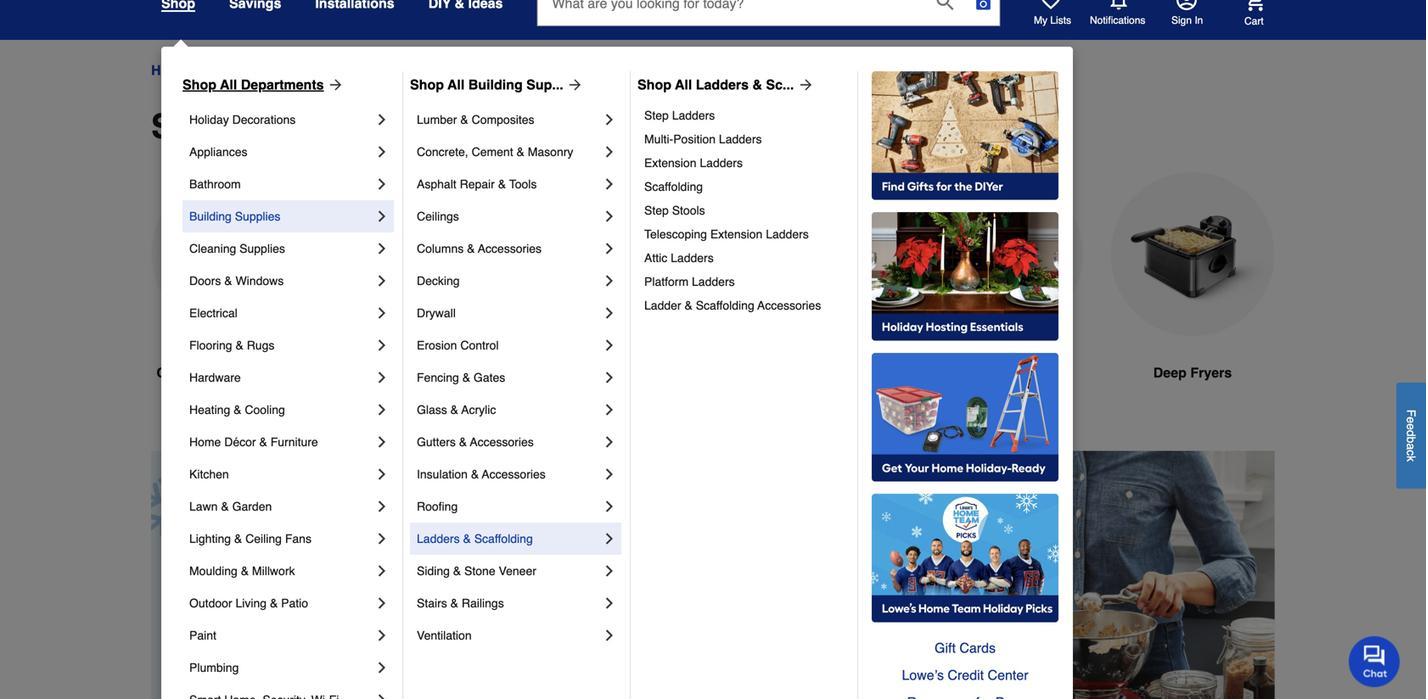 Task type: locate. For each thing, give the bounding box(es) containing it.
e up d
[[1405, 417, 1418, 424]]

scaffolding up siding & stone veneer link
[[474, 532, 533, 546]]

chevron right image for decking
[[601, 273, 618, 289]]

2 vertical spatial scaffolding
[[474, 532, 533, 546]]

stone
[[464, 565, 495, 578]]

acrylic
[[461, 403, 496, 417]]

heating
[[189, 403, 230, 417]]

gates
[[474, 371, 505, 385]]

small appliances
[[291, 62, 394, 78], [151, 107, 431, 146]]

0 horizontal spatial all
[[220, 77, 237, 93]]

chevron right image for plumbing
[[374, 660, 391, 677]]

lowe's home team holiday picks. image
[[872, 494, 1059, 623]]

lawn & garden
[[189, 500, 272, 514]]

get your home holiday-ready. image
[[872, 353, 1059, 482]]

multi-position ladders link
[[644, 127, 846, 151]]

& right glass
[[451, 403, 458, 417]]

extension inside "link"
[[710, 228, 763, 241]]

ladders up position
[[672, 109, 715, 122]]

& right décor
[[259, 436, 267, 449]]

1 step from the top
[[644, 109, 669, 122]]

search image
[[937, 0, 954, 10]]

chevron right image for flooring & rugs
[[374, 337, 391, 354]]

arrow right image inside shop all building sup... link
[[563, 76, 584, 93]]

insulation & accessories link
[[417, 458, 601, 491]]

small up holiday decorations 'link'
[[291, 62, 325, 78]]

& left the ceiling
[[234, 532, 242, 546]]

a chefman stainless steel deep fryer. image
[[1110, 172, 1275, 336]]

all up holiday decorations
[[220, 77, 237, 93]]

toaster
[[571, 365, 619, 381]]

chevron right image for moulding & millwork
[[374, 563, 391, 580]]

step
[[644, 109, 669, 122], [644, 204, 669, 217]]

countertop microwaves link
[[151, 172, 316, 424]]

countertop
[[156, 365, 230, 381]]

chevron right image for fencing & gates
[[601, 369, 618, 386]]

2 arrow right image from the left
[[563, 76, 584, 93]]

supplies up windows
[[240, 242, 285, 256]]

chevron right image
[[374, 111, 391, 128], [601, 111, 618, 128], [601, 143, 618, 160], [374, 176, 391, 193], [374, 240, 391, 257], [601, 240, 618, 257], [601, 337, 618, 354], [601, 402, 618, 419], [601, 434, 618, 451], [374, 498, 391, 515], [601, 498, 618, 515], [374, 531, 391, 548], [601, 531, 618, 548], [601, 563, 618, 580]]

small appliances down departments
[[151, 107, 431, 146]]

1 vertical spatial small
[[151, 107, 242, 146]]

1 arrow right image from the left
[[324, 76, 344, 93]]

& up siding & stone veneer
[[463, 532, 471, 546]]

insulation
[[417, 468, 468, 481]]

0 horizontal spatial arrow right image
[[324, 76, 344, 93]]

find gifts for the diyer. image
[[872, 71, 1059, 200]]

outdoor
[[189, 597, 232, 610]]

shop up lumber
[[410, 77, 444, 93]]

0 vertical spatial small
[[291, 62, 325, 78]]

sign in
[[1172, 14, 1203, 26]]

ladders down 'step stools' link
[[766, 228, 809, 241]]

& inside 'link'
[[224, 274, 232, 288]]

columns
[[417, 242, 464, 256]]

electrical
[[189, 306, 238, 320]]

glass & acrylic link
[[417, 394, 601, 426]]

extension down multi-
[[644, 156, 697, 170]]

arrow right image
[[324, 76, 344, 93], [563, 76, 584, 93], [794, 76, 814, 93]]

0 vertical spatial step
[[644, 109, 669, 122]]

0 horizontal spatial building
[[189, 210, 232, 223]]

extension down 'step stools' link
[[710, 228, 763, 241]]

appliances link
[[204, 60, 276, 81], [189, 136, 374, 168]]

supplies inside cleaning supplies link
[[240, 242, 285, 256]]

& right lumber
[[460, 113, 468, 126]]

arrow right image up step ladders link
[[794, 76, 814, 93]]

accessories
[[478, 242, 542, 256], [757, 299, 821, 312], [470, 436, 534, 449], [482, 468, 546, 481]]

f e e d b a c k button
[[1397, 383, 1426, 489]]

home décor & furniture link
[[189, 426, 374, 458]]

countertop microwaves
[[156, 365, 310, 381]]

0 horizontal spatial shop
[[183, 77, 216, 93]]

None search field
[[537, 0, 1000, 42]]

appliances down "small appliances" link on the top of page
[[251, 107, 431, 146]]

hardware link
[[189, 362, 374, 394]]

attic ladders link
[[644, 246, 846, 270]]

shop all ladders & sc...
[[638, 77, 794, 93]]

ladder & scaffolding accessories link
[[644, 294, 846, 318]]

& for gutters & accessories
[[459, 436, 467, 449]]

2 e from the top
[[1405, 424, 1418, 430]]

& left 'gates'
[[462, 371, 470, 385]]

1 vertical spatial building
[[189, 210, 232, 223]]

3 arrow right image from the left
[[794, 76, 814, 93]]

1 shop from the left
[[183, 77, 216, 93]]

& right stairs
[[451, 597, 458, 610]]

all up step ladders
[[675, 77, 692, 93]]

chevron right image for concrete, cement & masonry
[[601, 143, 618, 160]]

chevron right image for doors & windows
[[374, 273, 391, 289]]

chevron right image for holiday decorations
[[374, 111, 391, 128]]

columns & accessories
[[417, 242, 542, 256]]

accessories for insulation & accessories
[[482, 468, 546, 481]]

ladders inside attic ladders "link"
[[671, 251, 714, 265]]

extension
[[644, 156, 697, 170], [710, 228, 763, 241]]

1 horizontal spatial home
[[189, 436, 221, 449]]

sc...
[[766, 77, 794, 93]]

chevron right image for lighting & ceiling fans
[[374, 531, 391, 548]]

building supplies
[[189, 210, 281, 223]]

1 horizontal spatial arrow right image
[[563, 76, 584, 93]]

shop up holiday
[[183, 77, 216, 93]]

scaffolding up step stools
[[644, 180, 703, 194]]

&
[[753, 77, 762, 93], [460, 113, 468, 126], [517, 145, 525, 159], [498, 177, 506, 191], [467, 242, 475, 256], [224, 274, 232, 288], [685, 299, 693, 312], [236, 339, 243, 352], [462, 371, 470, 385], [234, 403, 242, 417], [451, 403, 458, 417], [259, 436, 267, 449], [459, 436, 467, 449], [471, 468, 479, 481], [221, 500, 229, 514], [234, 532, 242, 546], [463, 532, 471, 546], [241, 565, 249, 578], [453, 565, 461, 578], [270, 597, 278, 610], [451, 597, 458, 610]]

step up 'telescoping'
[[644, 204, 669, 217]]

step ladders
[[644, 109, 715, 122]]

& left millwork
[[241, 565, 249, 578]]

0 horizontal spatial home
[[151, 62, 189, 78]]

small up bathroom at top
[[151, 107, 242, 146]]

0 horizontal spatial small
[[151, 107, 242, 146]]

3 all from the left
[[675, 77, 692, 93]]

arrow right image inside shop all departments link
[[324, 76, 344, 93]]

arrow right image
[[1244, 591, 1261, 608]]

& for lumber & composites
[[460, 113, 468, 126]]

shop all building sup...
[[410, 77, 563, 93]]

cement
[[472, 145, 513, 159]]

chevron right image for roofing
[[601, 498, 618, 515]]

0 vertical spatial building
[[468, 77, 523, 93]]

drywall
[[417, 306, 456, 320]]

all for ladders
[[675, 77, 692, 93]]

small
[[291, 62, 325, 78], [151, 107, 242, 146]]

scaffolding down platform ladders link
[[696, 299, 754, 312]]

1 vertical spatial supplies
[[240, 242, 285, 256]]

shop all building sup... link
[[410, 75, 584, 95]]

1 horizontal spatial all
[[448, 77, 465, 93]]

chevron right image for ventilation
[[601, 627, 618, 644]]

1 vertical spatial extension
[[710, 228, 763, 241]]

ladders up platform ladders
[[671, 251, 714, 265]]

0 vertical spatial small appliances
[[291, 62, 394, 78]]

1 vertical spatial step
[[644, 204, 669, 217]]

shop for shop all building sup...
[[410, 77, 444, 93]]

shop
[[183, 77, 216, 93], [410, 77, 444, 93], [638, 77, 672, 93]]

telescoping extension ladders
[[644, 228, 809, 241]]

multi-position ladders
[[644, 132, 762, 146]]

building up cleaning
[[189, 210, 232, 223]]

appliances up bathroom at top
[[189, 145, 247, 159]]

3 shop from the left
[[638, 77, 672, 93]]

& down gutters & accessories
[[471, 468, 479, 481]]

1 horizontal spatial shop
[[410, 77, 444, 93]]

& left stone
[[453, 565, 461, 578]]

1 horizontal spatial small
[[291, 62, 325, 78]]

b
[[1405, 437, 1418, 443]]

& right "lawn"
[[221, 500, 229, 514]]

lowe's home improvement cart image
[[1245, 0, 1265, 11]]

1 horizontal spatial building
[[468, 77, 523, 93]]

step stools
[[644, 204, 705, 217]]

ladders inside platform ladders link
[[692, 275, 735, 289]]

1 vertical spatial appliances link
[[189, 136, 374, 168]]

chevron right image for paint
[[374, 627, 391, 644]]

accessories down glass & acrylic link
[[470, 436, 534, 449]]

chevron right image for asphalt repair & tools
[[601, 176, 618, 193]]

2 horizontal spatial shop
[[638, 77, 672, 93]]

step up multi-
[[644, 109, 669, 122]]

all for departments
[[220, 77, 237, 93]]

small appliances up holiday decorations 'link'
[[291, 62, 394, 78]]

cooling
[[245, 403, 285, 417]]

appliances link up holiday decorations
[[204, 60, 276, 81]]

& right doors
[[224, 274, 232, 288]]

ceilings
[[417, 210, 459, 223]]

& for ladder & scaffolding accessories
[[685, 299, 693, 312]]

appliances
[[204, 62, 276, 78], [328, 62, 394, 78], [251, 107, 431, 146], [189, 145, 247, 159]]

appliances up holiday decorations
[[204, 62, 276, 78]]

& down platform ladders
[[685, 299, 693, 312]]

2 shop from the left
[[410, 77, 444, 93]]

scaffolding for ladders & scaffolding
[[474, 532, 533, 546]]

home for home
[[151, 62, 189, 78]]

moulding & millwork
[[189, 565, 295, 578]]

columns & accessories link
[[417, 233, 601, 265]]

shop for shop all departments
[[183, 77, 216, 93]]

1 vertical spatial scaffolding
[[696, 299, 754, 312]]

ladders
[[696, 77, 749, 93], [672, 109, 715, 122], [719, 132, 762, 146], [700, 156, 743, 170], [766, 228, 809, 241], [671, 251, 714, 265], [692, 275, 735, 289], [417, 532, 460, 546]]

1 horizontal spatial extension
[[710, 228, 763, 241]]

& left 'cooling'
[[234, 403, 242, 417]]

platform ladders link
[[644, 270, 846, 294]]

arrow right image for shop all building sup...
[[563, 76, 584, 93]]

chevron right image for ceilings
[[601, 208, 618, 225]]

0 vertical spatial extension
[[644, 156, 697, 170]]

all up lumber
[[448, 77, 465, 93]]

shop all departments link
[[183, 75, 344, 95]]

building up composites
[[468, 77, 523, 93]]

1 all from the left
[[220, 77, 237, 93]]

2 horizontal spatial all
[[675, 77, 692, 93]]

ladders down roofing
[[417, 532, 460, 546]]

holiday
[[189, 113, 229, 126]]

& for flooring & rugs
[[236, 339, 243, 352]]

lowe's credit center link
[[872, 662, 1059, 689]]

attic ladders
[[644, 251, 714, 265]]

& right 'gutters'
[[459, 436, 467, 449]]

living
[[236, 597, 267, 610]]

ladders down multi-position ladders
[[700, 156, 743, 170]]

0 vertical spatial home
[[151, 62, 189, 78]]

accessories up the decking link
[[478, 242, 542, 256]]

cleaning supplies
[[189, 242, 285, 256]]

fencing
[[417, 371, 459, 385]]

2 step from the top
[[644, 204, 669, 217]]

2 horizontal spatial arrow right image
[[794, 76, 814, 93]]

my lists link
[[1034, 0, 1071, 27]]

chevron right image for lawn & garden
[[374, 498, 391, 515]]

accessories for gutters & accessories
[[470, 436, 534, 449]]

& left rugs
[[236, 339, 243, 352]]

shop up step ladders
[[638, 77, 672, 93]]

concrete, cement & masonry
[[417, 145, 573, 159]]

0 vertical spatial supplies
[[235, 210, 281, 223]]

chevron right image for drywall
[[601, 305, 618, 322]]

deep fryers
[[1154, 365, 1232, 381]]

ladders up step ladders link
[[696, 77, 749, 93]]

outdoor living & patio link
[[189, 587, 374, 620]]

gutters
[[417, 436, 456, 449]]

e up b
[[1405, 424, 1418, 430]]

& right 'cement'
[[517, 145, 525, 159]]

1 vertical spatial home
[[189, 436, 221, 449]]

& for lawn & garden
[[221, 500, 229, 514]]

supplies up cleaning supplies
[[235, 210, 281, 223]]

paint
[[189, 629, 216, 643]]

arrow right image up masonry
[[563, 76, 584, 93]]

asphalt repair & tools
[[417, 177, 537, 191]]

2 all from the left
[[448, 77, 465, 93]]

arrow right image inside shop all ladders & sc... link
[[794, 76, 814, 93]]

furniture
[[271, 436, 318, 449]]

holiday decorations link
[[189, 104, 374, 136]]

concrete,
[[417, 145, 468, 159]]

accessories up roofing link
[[482, 468, 546, 481]]

& inside "link"
[[451, 597, 458, 610]]

ladders up ladder & scaffolding accessories
[[692, 275, 735, 289]]

drywall link
[[417, 297, 601, 329]]

appliances link down decorations on the left top of page
[[189, 136, 374, 168]]

lowe's credit center
[[902, 668, 1029, 683]]

portable
[[362, 365, 416, 381]]

home inside home décor & furniture link
[[189, 436, 221, 449]]

& right columns
[[467, 242, 475, 256]]

railings
[[462, 597, 504, 610]]

home
[[151, 62, 189, 78], [189, 436, 221, 449]]

arrow right image up holiday decorations 'link'
[[324, 76, 344, 93]]

chevron right image for electrical
[[374, 305, 391, 322]]

attic
[[644, 251, 667, 265]]

chevron right image for hardware
[[374, 369, 391, 386]]

chevron right image
[[374, 143, 391, 160], [601, 176, 618, 193], [374, 208, 391, 225], [601, 208, 618, 225], [374, 273, 391, 289], [601, 273, 618, 289], [374, 305, 391, 322], [601, 305, 618, 322], [374, 337, 391, 354], [374, 369, 391, 386], [601, 369, 618, 386], [374, 402, 391, 419], [374, 434, 391, 451], [374, 466, 391, 483], [601, 466, 618, 483], [374, 563, 391, 580], [374, 595, 391, 612], [601, 595, 618, 612], [374, 627, 391, 644], [601, 627, 618, 644], [374, 660, 391, 677], [374, 692, 391, 700]]

telescoping
[[644, 228, 707, 241]]

kitchen
[[189, 468, 229, 481]]

plumbing link
[[189, 652, 374, 684]]

toaster ovens
[[571, 365, 664, 381]]

ladders down step ladders link
[[719, 132, 762, 146]]

portable ice makers
[[362, 365, 489, 381]]

a silver-colored new air portable ice maker. image
[[343, 172, 508, 336]]

supplies inside building supplies link
[[235, 210, 281, 223]]



Task type: vqa. For each thing, say whether or not it's contained in the screenshot.
109923048
no



Task type: describe. For each thing, give the bounding box(es) containing it.
building inside shop all building sup... link
[[468, 77, 523, 93]]

chevron right image for building supplies
[[374, 208, 391, 225]]

chevron right image for gutters & accessories
[[601, 434, 618, 451]]

& for fencing & gates
[[462, 371, 470, 385]]

& for moulding & millwork
[[241, 565, 249, 578]]

& for heating & cooling
[[234, 403, 242, 417]]

all for building
[[448, 77, 465, 93]]

chevron right image for columns & accessories
[[601, 240, 618, 257]]

chevron right image for heating & cooling
[[374, 402, 391, 419]]

arrow right image for shop all departments
[[324, 76, 344, 93]]

arrow right image for shop all ladders & sc...
[[794, 76, 814, 93]]

& left patio
[[270, 597, 278, 610]]

ovens
[[622, 365, 664, 381]]

building inside building supplies link
[[189, 210, 232, 223]]

& for insulation & accessories
[[471, 468, 479, 481]]

& for doors & windows
[[224, 274, 232, 288]]

lowe's home improvement lists image
[[1041, 0, 1061, 10]]

accessories down platform ladders link
[[757, 299, 821, 312]]

doors & windows
[[189, 274, 284, 288]]

appliances right departments
[[328, 62, 394, 78]]

cart
[[1245, 15, 1264, 27]]

telescoping extension ladders link
[[644, 222, 846, 246]]

bathroom link
[[189, 168, 374, 200]]

chevron right image for home décor & furniture
[[374, 434, 391, 451]]

outdoor living & patio
[[189, 597, 308, 610]]

fencing & gates link
[[417, 362, 601, 394]]

a black and stainless steel countertop microwave. image
[[151, 172, 316, 336]]

chevron right image for bathroom
[[374, 176, 391, 193]]

& for lighting & ceiling fans
[[234, 532, 242, 546]]

supplies for cleaning supplies
[[240, 242, 285, 256]]

shop all ladders & sc... link
[[638, 75, 814, 95]]

Search Query text field
[[538, 0, 923, 25]]

ladder
[[644, 299, 681, 312]]

blenders
[[972, 365, 1030, 381]]

platform ladders
[[644, 275, 735, 289]]

a
[[1405, 443, 1418, 450]]

1 e from the top
[[1405, 417, 1418, 424]]

siding & stone veneer
[[417, 565, 536, 578]]

chevron right image for glass & acrylic
[[601, 402, 618, 419]]

chat invite button image
[[1349, 636, 1401, 688]]

small appliances link
[[291, 60, 394, 81]]

ladders & scaffolding link
[[417, 523, 601, 555]]

chevron right image for siding & stone veneer
[[601, 563, 618, 580]]

deep
[[1154, 365, 1187, 381]]

siding
[[417, 565, 450, 578]]

portable ice makers link
[[343, 172, 508, 424]]

camera image
[[975, 0, 992, 12]]

multi-
[[644, 132, 673, 146]]

lawn
[[189, 500, 218, 514]]

asphalt repair & tools link
[[417, 168, 601, 200]]

0 horizontal spatial extension
[[644, 156, 697, 170]]

holiday decorations
[[189, 113, 296, 126]]

extension ladders link
[[644, 151, 846, 175]]

chevron right image for appliances
[[374, 143, 391, 160]]

a gray and stainless steel ninja air fryer. image
[[727, 172, 891, 336]]

control
[[460, 339, 499, 352]]

masonry
[[528, 145, 573, 159]]

chevron right image for erosion control
[[601, 337, 618, 354]]

lighting
[[189, 532, 231, 546]]

moulding & millwork link
[[189, 555, 374, 587]]

shop for shop all ladders & sc...
[[638, 77, 672, 93]]

a gray ninja blender. image
[[919, 172, 1083, 336]]

1 vertical spatial small appliances
[[151, 107, 431, 146]]

lowe's home improvement notification center image
[[1109, 0, 1129, 10]]

ladders inside telescoping extension ladders "link"
[[766, 228, 809, 241]]

flooring
[[189, 339, 232, 352]]

cards
[[960, 641, 996, 656]]

roofing link
[[417, 491, 601, 523]]

glass
[[417, 403, 447, 417]]

ceiling
[[245, 532, 282, 546]]

garden
[[232, 500, 272, 514]]

repair
[[460, 177, 495, 191]]

ladders inside extension ladders link
[[700, 156, 743, 170]]

ice
[[420, 365, 439, 381]]

chevron right image for lumber & composites
[[601, 111, 618, 128]]

0 vertical spatial scaffolding
[[644, 180, 703, 194]]

microwaves
[[233, 365, 310, 381]]

ladders inside step ladders link
[[672, 109, 715, 122]]

& for glass & acrylic
[[451, 403, 458, 417]]

chevron right image for insulation & accessories
[[601, 466, 618, 483]]

& for stairs & railings
[[451, 597, 458, 610]]

gutters & accessories link
[[417, 426, 601, 458]]

step for step stools
[[644, 204, 669, 217]]

notifications
[[1090, 14, 1146, 26]]

step stools link
[[644, 199, 846, 222]]

platform
[[644, 275, 689, 289]]

holiday hosting essentials. image
[[872, 212, 1059, 341]]

sign
[[1172, 14, 1192, 26]]

ladders inside shop all ladders & sc... link
[[696, 77, 749, 93]]

chevron right image for ladders & scaffolding
[[601, 531, 618, 548]]

rugs
[[247, 339, 275, 352]]

& left tools
[[498, 177, 506, 191]]

step ladders link
[[644, 104, 846, 127]]

decorations
[[232, 113, 296, 126]]

ceilings link
[[417, 200, 601, 233]]

a stainless steel toaster oven. image
[[535, 172, 700, 336]]

d
[[1405, 430, 1418, 437]]

chevron right image for kitchen
[[374, 466, 391, 483]]

shop all departments
[[183, 77, 324, 93]]

& for siding & stone veneer
[[453, 565, 461, 578]]

plumbing
[[189, 661, 239, 675]]

chevron right image for cleaning supplies
[[374, 240, 391, 257]]

scaffolding for ladder & scaffolding accessories
[[696, 299, 754, 312]]

doors
[[189, 274, 221, 288]]

cart button
[[1221, 0, 1265, 28]]

supplies for building supplies
[[235, 210, 281, 223]]

accessories for columns & accessories
[[478, 242, 542, 256]]

gift cards link
[[872, 635, 1059, 662]]

blenders link
[[919, 172, 1083, 424]]

fencing & gates
[[417, 371, 505, 385]]

home for home décor & furniture
[[189, 436, 221, 449]]

advertisement region
[[151, 451, 1275, 700]]

& for ladders & scaffolding
[[463, 532, 471, 546]]

deep fryers link
[[1110, 172, 1275, 424]]

lighting & ceiling fans
[[189, 532, 312, 546]]

lawn & garden link
[[189, 491, 374, 523]]

chevron right image for outdoor living & patio
[[374, 595, 391, 612]]

ladders inside ladders & scaffolding link
[[417, 532, 460, 546]]

my
[[1034, 14, 1048, 26]]

lumber & composites link
[[417, 104, 601, 136]]

f
[[1405, 410, 1418, 417]]

step for step ladders
[[644, 109, 669, 122]]

chevron right image for stairs & railings
[[601, 595, 618, 612]]

ladder & scaffolding accessories
[[644, 299, 821, 312]]

stairs & railings
[[417, 597, 504, 610]]

lowe's home improvement account image
[[1177, 0, 1197, 10]]

flooring & rugs link
[[189, 329, 374, 362]]

c
[[1405, 450, 1418, 456]]

& for columns & accessories
[[467, 242, 475, 256]]

makers
[[442, 365, 489, 381]]

ladders inside multi-position ladders link
[[719, 132, 762, 146]]

electrical link
[[189, 297, 374, 329]]

decking
[[417, 274, 460, 288]]

paint link
[[189, 620, 374, 652]]

home link
[[151, 60, 189, 81]]

insulation & accessories
[[417, 468, 546, 481]]

cleaning supplies link
[[189, 233, 374, 265]]

0 vertical spatial appliances link
[[204, 60, 276, 81]]

lumber & composites
[[417, 113, 534, 126]]

& left sc... at top right
[[753, 77, 762, 93]]

ladders & scaffolding
[[417, 532, 533, 546]]

in
[[1195, 14, 1203, 26]]

siding & stone veneer link
[[417, 555, 601, 587]]



